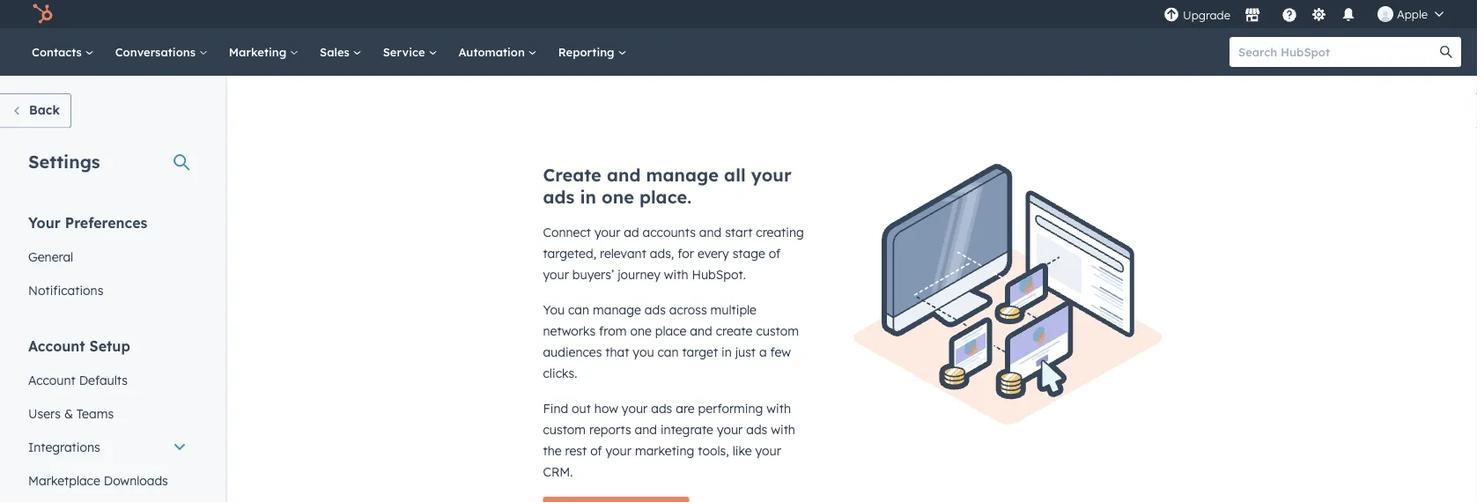 Task type: vqa. For each thing, say whether or not it's contained in the screenshot.
the frame.
no



Task type: describe. For each thing, give the bounding box(es) containing it.
of inside find out how your ads are performing with custom reports and integrate your ads with the rest of your marketing tools, like your crm.
[[591, 443, 603, 459]]

you can manage ads across multiple networks from one place and create custom audiences that you can target in just a few clicks.
[[543, 302, 799, 381]]

menu containing apple
[[1162, 0, 1457, 28]]

and inside create and manage all your ads in one place.
[[607, 164, 641, 186]]

start
[[725, 225, 753, 240]]

marketplace downloads
[[28, 473, 168, 488]]

your
[[28, 214, 61, 231]]

&
[[64, 406, 73, 421]]

create
[[716, 323, 753, 339]]

manage for one
[[593, 302, 641, 318]]

custom inside find out how your ads are performing with custom reports and integrate your ads with the rest of your marketing tools, like your crm.
[[543, 422, 586, 438]]

target
[[683, 345, 718, 360]]

0 vertical spatial can
[[568, 302, 590, 318]]

settings
[[28, 150, 100, 172]]

find
[[543, 401, 569, 416]]

create
[[543, 164, 602, 186]]

account defaults link
[[18, 364, 197, 397]]

marketing
[[635, 443, 695, 459]]

just
[[736, 345, 756, 360]]

your preferences
[[28, 214, 148, 231]]

integrations
[[28, 439, 100, 455]]

accounts
[[643, 225, 696, 240]]

how
[[595, 401, 619, 416]]

users & teams link
[[18, 397, 197, 431]]

setup
[[89, 337, 130, 355]]

conversations link
[[105, 28, 218, 76]]

every
[[698, 246, 730, 261]]

help button
[[1275, 0, 1305, 28]]

reporting link
[[548, 28, 638, 76]]

manage for place.
[[646, 164, 719, 186]]

out
[[572, 401, 591, 416]]

your down the reports
[[606, 443, 632, 459]]

connect
[[543, 225, 591, 240]]

reporting
[[559, 45, 618, 59]]

search image
[[1441, 46, 1453, 58]]

and inside find out how your ads are performing with custom reports and integrate your ads with the rest of your marketing tools, like your crm.
[[635, 422, 658, 438]]

that
[[606, 345, 630, 360]]

settings link
[[1309, 5, 1331, 23]]

your right how
[[622, 401, 648, 416]]

users & teams
[[28, 406, 114, 421]]

marketplace downloads link
[[18, 464, 197, 498]]

custom inside you can manage ads across multiple networks from one place and create custom audiences that you can target in just a few clicks.
[[757, 323, 799, 339]]

general
[[28, 249, 73, 264]]

upgrade
[[1184, 8, 1231, 22]]

a
[[760, 345, 767, 360]]

preferences
[[65, 214, 148, 231]]

your inside create and manage all your ads in one place.
[[752, 164, 792, 186]]

search button
[[1432, 37, 1462, 67]]

marketplaces image
[[1245, 8, 1261, 24]]

service
[[383, 45, 429, 59]]

are
[[676, 401, 695, 416]]

you
[[543, 302, 565, 318]]

1 vertical spatial with
[[767, 401, 791, 416]]

ads left are
[[651, 401, 673, 416]]

ads inside create and manage all your ads in one place.
[[543, 186, 575, 208]]

your down targeted,
[[543, 267, 569, 282]]

contacts
[[32, 45, 85, 59]]

across
[[670, 302, 707, 318]]

rest
[[565, 443, 587, 459]]

multiple
[[711, 302, 757, 318]]

apple button
[[1368, 0, 1455, 28]]

upgrade image
[[1164, 7, 1180, 23]]

your preferences element
[[18, 213, 197, 307]]

hubspot.
[[692, 267, 746, 282]]

downloads
[[104, 473, 168, 488]]

few
[[771, 345, 792, 360]]

notifications
[[28, 282, 103, 298]]

networks
[[543, 323, 596, 339]]

journey
[[618, 267, 661, 282]]

account setup
[[28, 337, 130, 355]]

contacts link
[[21, 28, 105, 76]]

your left ad
[[595, 225, 621, 240]]

and inside you can manage ads across multiple networks from one place and create custom audiences that you can target in just a few clicks.
[[690, 323, 713, 339]]

creating
[[756, 225, 804, 240]]

marketplace
[[28, 473, 100, 488]]

of inside connect your ad accounts and start creating targeted, relevant ads, for every stage of your buyers' journey with hubspot.
[[769, 246, 781, 261]]

account defaults
[[28, 372, 128, 388]]

marketing link
[[218, 28, 309, 76]]

apple
[[1398, 7, 1429, 21]]

account setup element
[[18, 336, 197, 502]]

one inside create and manage all your ads in one place.
[[602, 186, 635, 208]]



Task type: locate. For each thing, give the bounding box(es) containing it.
0 horizontal spatial can
[[568, 302, 590, 318]]

ads up place
[[645, 302, 666, 318]]

connect your ad accounts and start creating targeted, relevant ads, for every stage of your buyers' journey with hubspot.
[[543, 225, 804, 282]]

in
[[580, 186, 597, 208], [722, 345, 732, 360]]

0 horizontal spatial of
[[591, 443, 603, 459]]

can
[[568, 302, 590, 318], [658, 345, 679, 360]]

audiences
[[543, 345, 602, 360]]

place.
[[640, 186, 692, 208]]

one up ad
[[602, 186, 635, 208]]

0 vertical spatial one
[[602, 186, 635, 208]]

1 account from the top
[[28, 337, 85, 355]]

tools,
[[698, 443, 730, 459]]

notifications link
[[18, 274, 197, 307]]

in left the just
[[722, 345, 732, 360]]

1 horizontal spatial custom
[[757, 323, 799, 339]]

0 horizontal spatial in
[[580, 186, 597, 208]]

1 vertical spatial one
[[630, 323, 652, 339]]

hubspot link
[[21, 4, 66, 25]]

one
[[602, 186, 635, 208], [630, 323, 652, 339]]

like
[[733, 443, 752, 459]]

in inside create and manage all your ads in one place.
[[580, 186, 597, 208]]

1 horizontal spatial in
[[722, 345, 732, 360]]

manage inside you can manage ads across multiple networks from one place and create custom audiences that you can target in just a few clicks.
[[593, 302, 641, 318]]

users
[[28, 406, 61, 421]]

of right rest
[[591, 443, 603, 459]]

ads up the connect
[[543, 186, 575, 208]]

can down place
[[658, 345, 679, 360]]

one up you
[[630, 323, 652, 339]]

1 vertical spatial account
[[28, 372, 76, 388]]

2 vertical spatial with
[[771, 422, 796, 438]]

0 horizontal spatial custom
[[543, 422, 586, 438]]

automation link
[[448, 28, 548, 76]]

for
[[678, 246, 694, 261]]

buyers'
[[573, 267, 615, 282]]

menu
[[1162, 0, 1457, 28]]

manage
[[646, 164, 719, 186], [593, 302, 641, 318]]

0 vertical spatial manage
[[646, 164, 719, 186]]

your down 'performing'
[[717, 422, 743, 438]]

relevant
[[600, 246, 647, 261]]

in up the connect
[[580, 186, 597, 208]]

can up networks
[[568, 302, 590, 318]]

of down 'creating'
[[769, 246, 781, 261]]

automation
[[459, 45, 529, 59]]

in inside you can manage ads across multiple networks from one place and create custom audiences that you can target in just a few clicks.
[[722, 345, 732, 360]]

settings image
[[1312, 7, 1328, 23]]

1 vertical spatial in
[[722, 345, 732, 360]]

create and manage all your ads in one place.
[[543, 164, 792, 208]]

0 vertical spatial of
[[769, 246, 781, 261]]

account up account defaults
[[28, 337, 85, 355]]

account
[[28, 337, 85, 355], [28, 372, 76, 388]]

with inside connect your ad accounts and start creating targeted, relevant ads, for every stage of your buyers' journey with hubspot.
[[664, 267, 689, 282]]

teams
[[77, 406, 114, 421]]

ads
[[543, 186, 575, 208], [645, 302, 666, 318], [651, 401, 673, 416], [747, 422, 768, 438]]

ad
[[624, 225, 640, 240]]

and up marketing
[[635, 422, 658, 438]]

from
[[599, 323, 627, 339]]

with down few
[[771, 422, 796, 438]]

manage left all
[[646, 164, 719, 186]]

integrations button
[[18, 431, 197, 464]]

account for account setup
[[28, 337, 85, 355]]

1 vertical spatial of
[[591, 443, 603, 459]]

sales
[[320, 45, 353, 59]]

ads up like
[[747, 422, 768, 438]]

your
[[752, 164, 792, 186], [595, 225, 621, 240], [543, 267, 569, 282], [622, 401, 648, 416], [717, 422, 743, 438], [606, 443, 632, 459], [756, 443, 782, 459]]

0 vertical spatial with
[[664, 267, 689, 282]]

crm.
[[543, 464, 573, 480]]

0 vertical spatial account
[[28, 337, 85, 355]]

bob builder image
[[1378, 6, 1394, 22]]

integrate
[[661, 422, 714, 438]]

defaults
[[79, 372, 128, 388]]

custom down find
[[543, 422, 586, 438]]

and right create
[[607, 164, 641, 186]]

and inside connect your ad accounts and start creating targeted, relevant ads, for every stage of your buyers' journey with hubspot.
[[700, 225, 722, 240]]

conversations
[[115, 45, 199, 59]]

you
[[633, 345, 654, 360]]

with right 'performing'
[[767, 401, 791, 416]]

1 horizontal spatial of
[[769, 246, 781, 261]]

account up the users
[[28, 372, 76, 388]]

0 vertical spatial in
[[580, 186, 597, 208]]

manage up from
[[593, 302, 641, 318]]

1 vertical spatial can
[[658, 345, 679, 360]]

clicks.
[[543, 366, 578, 381]]

service link
[[373, 28, 448, 76]]

hubspot image
[[32, 4, 53, 25]]

1 vertical spatial manage
[[593, 302, 641, 318]]

account for account defaults
[[28, 372, 76, 388]]

0 vertical spatial custom
[[757, 323, 799, 339]]

Search HubSpot search field
[[1230, 37, 1446, 67]]

manage inside create and manage all your ads in one place.
[[646, 164, 719, 186]]

place
[[655, 323, 687, 339]]

marketing
[[229, 45, 290, 59]]

performing
[[699, 401, 764, 416]]

1 vertical spatial custom
[[543, 422, 586, 438]]

reports
[[590, 422, 632, 438]]

your right all
[[752, 164, 792, 186]]

notifications button
[[1334, 0, 1364, 28]]

and up every
[[700, 225, 722, 240]]

back link
[[0, 93, 71, 128]]

marketplaces button
[[1235, 0, 1272, 28]]

find out how your ads are performing with custom reports and integrate your ads with the rest of your marketing tools, like your crm.
[[543, 401, 796, 480]]

stage
[[733, 246, 766, 261]]

back
[[29, 102, 60, 118]]

with down 'for'
[[664, 267, 689, 282]]

and
[[607, 164, 641, 186], [700, 225, 722, 240], [690, 323, 713, 339], [635, 422, 658, 438]]

of
[[769, 246, 781, 261], [591, 443, 603, 459]]

one inside you can manage ads across multiple networks from one place and create custom audiences that you can target in just a few clicks.
[[630, 323, 652, 339]]

the
[[543, 443, 562, 459]]

sales link
[[309, 28, 373, 76]]

your right like
[[756, 443, 782, 459]]

ads,
[[650, 246, 675, 261]]

all
[[725, 164, 746, 186]]

0 horizontal spatial manage
[[593, 302, 641, 318]]

2 account from the top
[[28, 372, 76, 388]]

help image
[[1282, 8, 1298, 24]]

general link
[[18, 240, 197, 274]]

custom up few
[[757, 323, 799, 339]]

and up the target
[[690, 323, 713, 339]]

1 horizontal spatial can
[[658, 345, 679, 360]]

ads inside you can manage ads across multiple networks from one place and create custom audiences that you can target in just a few clicks.
[[645, 302, 666, 318]]

targeted,
[[543, 246, 597, 261]]

custom
[[757, 323, 799, 339], [543, 422, 586, 438]]

notifications image
[[1341, 8, 1357, 24]]

1 horizontal spatial manage
[[646, 164, 719, 186]]



